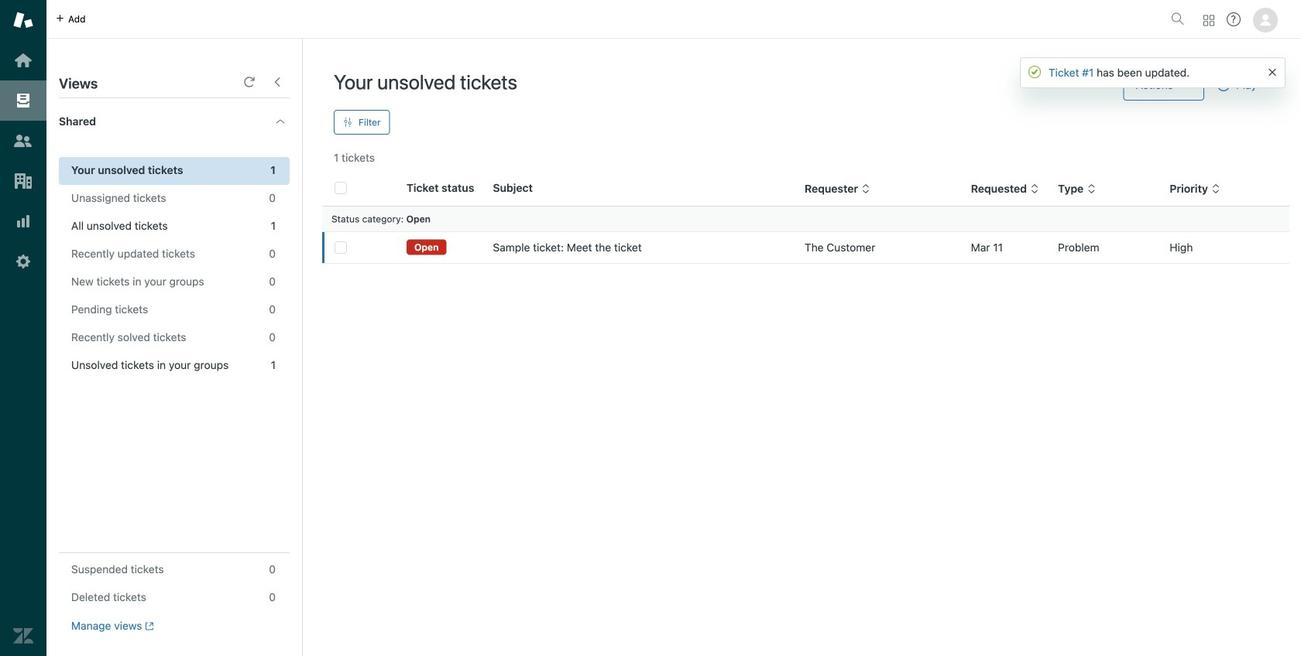 Task type: describe. For each thing, give the bounding box(es) containing it.
customers image
[[13, 131, 33, 151]]

get help image
[[1227, 12, 1241, 26]]

views image
[[13, 91, 33, 111]]

reporting image
[[13, 211, 33, 232]]

opens in a new tab image
[[142, 622, 154, 632]]



Task type: locate. For each thing, give the bounding box(es) containing it.
main element
[[0, 0, 46, 657]]

zendesk products image
[[1204, 15, 1215, 26]]

row
[[322, 232, 1290, 264]]

zendesk support image
[[13, 10, 33, 30]]

refresh views pane image
[[243, 76, 256, 88]]

heading
[[46, 98, 302, 145]]

get started image
[[13, 50, 33, 70]]

admin image
[[13, 252, 33, 272]]

organizations image
[[13, 171, 33, 191]]

hide panel views image
[[271, 76, 284, 88]]

zendesk image
[[13, 627, 33, 647]]



Task type: vqa. For each thing, say whether or not it's contained in the screenshot.
customer@example.com IMAGE
no



